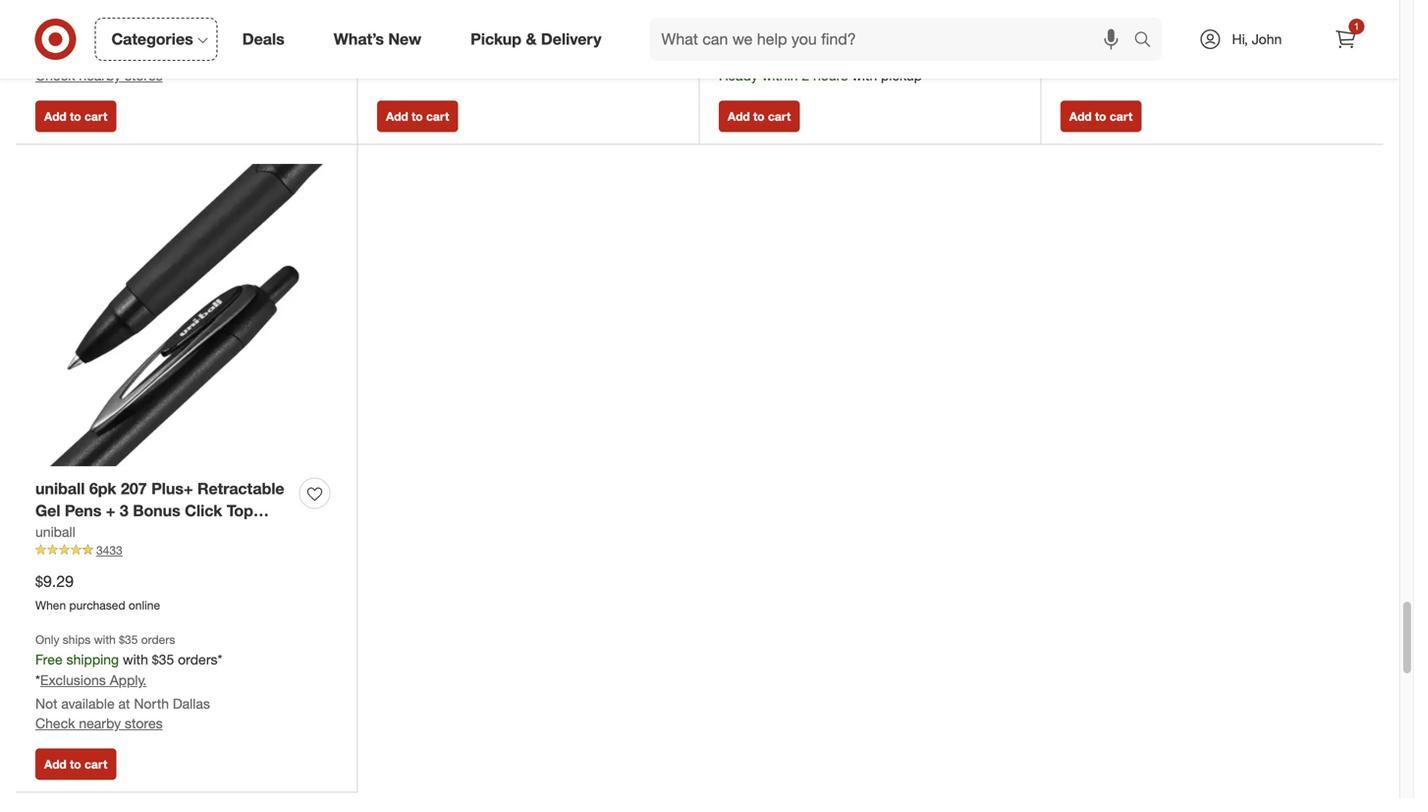 Task type: locate. For each thing, give the bounding box(es) containing it.
north inside not available at north dallas check nearby stores
[[476, 26, 511, 43]]

$9.29 when purchased online
[[35, 572, 160, 613]]

0 vertical spatial nearby
[[421, 46, 463, 63]]

north inside "only ships with $35 orders free shipping with $35 orders* * exclusions apply. not available at north dallas check nearby stores"
[[134, 695, 169, 712]]

add
[[44, 109, 67, 124], [386, 109, 408, 124], [728, 109, 750, 124], [1070, 109, 1092, 124], [44, 757, 67, 772]]

nearby left pickup
[[421, 46, 463, 63]]

orders* inside "only ships with $35 orders free shipping with $35 orders* * exclusions apply. not available at north dallas check nearby stores"
[[178, 651, 222, 668]]

* exclusions apply. in stock at  north dallas ready within 2 hours with pickup
[[1061, 8, 1264, 68]]

2
[[1144, 51, 1151, 68], [802, 67, 810, 84]]

1
[[1354, 20, 1360, 32]]

add to cart button down the search "button"
[[1061, 100, 1142, 132]]

$9.29
[[35, 572, 74, 591]]

when
[[35, 598, 66, 613]]

pickup
[[471, 30, 522, 49]]

uniball link
[[35, 523, 75, 542]]

1 horizontal spatial 2
[[1144, 51, 1151, 68]]

add to cart button down free shipping with $35 orders* * exclusions apply. in stock at  north dallas ready within 2 hours with pickup
[[719, 100, 800, 132]]

1 uniball from the top
[[35, 479, 85, 498]]

what's new link
[[317, 18, 446, 61]]

to
[[70, 109, 81, 124], [412, 109, 423, 124], [753, 109, 765, 124], [1095, 109, 1107, 124], [70, 757, 81, 772]]

free inside free shipping with $35 orders* * exclusions apply. in stock at  north dallas ready within 2 hours with pickup
[[719, 3, 746, 20]]

check nearby stores button
[[377, 45, 505, 64], [35, 66, 163, 85], [35, 714, 163, 734]]

check
[[377, 46, 417, 63], [35, 67, 75, 84], [35, 715, 75, 732]]

not inside not available at north dallas check nearby stores
[[377, 26, 399, 43]]

available
[[403, 26, 456, 43], [61, 47, 115, 64], [61, 695, 115, 712]]

cart down free shipping with $35 orders* * exclusions apply. in stock at  north dallas ready within 2 hours with pickup
[[768, 109, 791, 124]]

nearby down categories
[[79, 67, 121, 84]]

1 horizontal spatial in
[[1061, 31, 1072, 48]]

$35 inside free shipping with $35 orders* * exclusions apply. in stock at  north dallas ready within 2 hours with pickup
[[836, 3, 858, 20]]

add to cart button for * exclusions apply. in stock at  north dallas ready within 2 hours with pickup
[[1061, 100, 1142, 132]]

pickup down hi,
[[1223, 51, 1264, 68]]

0 horizontal spatial ready
[[719, 67, 758, 84]]

exclusions apply. button
[[1066, 7, 1172, 26], [40, 22, 147, 42], [724, 22, 830, 42], [40, 671, 147, 690]]

shipping inside free shipping with $35 orders* * exclusions apply. not available at north dallas check nearby stores
[[66, 3, 119, 20]]

+
[[106, 502, 115, 521]]

stock inside the * exclusions apply. in stock at  north dallas ready within 2 hours with pickup
[[1076, 31, 1109, 48]]

exclusions inside free shipping with $35 orders* * exclusions apply. not available at north dallas check nearby stores
[[40, 23, 106, 41]]

available inside not available at north dallas check nearby stores
[[403, 26, 456, 43]]

0 horizontal spatial pickup
[[881, 67, 922, 84]]

0 vertical spatial available
[[403, 26, 456, 43]]

uniball 6pk 207 plus+ retractable gel pens + 3 bonus click top pens 0.7mm black ink image
[[35, 164, 338, 466], [35, 164, 338, 466]]

0.7mm
[[77, 524, 127, 543]]

within
[[1104, 51, 1140, 68], [762, 67, 798, 84]]

orders
[[141, 632, 175, 647]]

2 vertical spatial available
[[61, 695, 115, 712]]

add to cart down the search "button"
[[1070, 109, 1133, 124]]

cart for * exclusions apply. in stock at  north dallas ready within 2 hours with pickup
[[1110, 109, 1133, 124]]

exclusions
[[1066, 8, 1131, 25], [40, 23, 106, 41], [724, 23, 790, 41], [40, 672, 106, 689]]

stores down categories
[[125, 67, 163, 84]]

shipping inside "only ships with $35 orders free shipping with $35 orders* * exclusions apply. not available at north dallas check nearby stores"
[[66, 651, 119, 668]]

bonus
[[133, 502, 180, 521]]

free shipping with $35 orders* * exclusions apply. in stock at  north dallas ready within 2 hours with pickup
[[719, 3, 922, 84]]

2 vertical spatial check
[[35, 715, 75, 732]]

orders* inside free shipping with $35 orders* * exclusions apply. in stock at  north dallas ready within 2 hours with pickup
[[862, 3, 906, 20]]

add to cart button for free shipping with $35 orders* * exclusions apply. not available at north dallas check nearby stores
[[35, 100, 116, 132]]

1 vertical spatial stores
[[125, 67, 163, 84]]

uniball 6pk 207 plus+ retractable gel pens + 3 bonus click top pens 0.7mm black ink
[[35, 479, 284, 543]]

orders* for free shipping with $35 orders* * exclusions apply. not available at north dallas check nearby stores
[[178, 3, 222, 20]]

north
[[476, 26, 511, 43], [1129, 31, 1164, 48], [134, 47, 169, 64], [787, 47, 822, 64], [134, 695, 169, 712]]

ready
[[1061, 51, 1100, 68], [719, 67, 758, 84]]

plus+
[[151, 479, 193, 498]]

add to cart button down "only ships with $35 orders free shipping with $35 orders* * exclusions apply. not available at north dallas check nearby stores"
[[35, 749, 116, 780]]

&
[[526, 30, 537, 49]]

categories link
[[95, 18, 218, 61]]

3
[[120, 502, 128, 521]]

1 vertical spatial check
[[35, 67, 75, 84]]

with inside the * exclusions apply. in stock at  north dallas ready within 2 hours with pickup
[[1194, 51, 1219, 68]]

add to cart button down new
[[377, 100, 458, 132]]

1 horizontal spatial within
[[1104, 51, 1140, 68]]

free inside "only ships with $35 orders free shipping with $35 orders* * exclusions apply. not available at north dallas check nearby stores"
[[35, 651, 63, 668]]

hours
[[1155, 51, 1190, 68], [813, 67, 848, 84]]

north inside free shipping with $35 orders* * exclusions apply. in stock at  north dallas ready within 2 hours with pickup
[[787, 47, 822, 64]]

* inside the * exclusions apply. in stock at  north dallas ready within 2 hours with pickup
[[1061, 8, 1066, 25]]

orders*
[[178, 3, 222, 20], [862, 3, 906, 20], [178, 651, 222, 668]]

deals
[[242, 30, 285, 49]]

2 down search
[[1144, 51, 1151, 68]]

black
[[131, 524, 173, 543]]

nearby
[[421, 46, 463, 63], [79, 67, 121, 84], [79, 715, 121, 732]]

uniball
[[35, 479, 85, 498], [35, 524, 75, 541]]

dallas inside not available at north dallas check nearby stores
[[515, 26, 552, 43]]

add to cart down "only ships with $35 orders free shipping with $35 orders* * exclusions apply. not available at north dallas check nearby stores"
[[44, 757, 107, 772]]

cart down free shipping with $35 orders* * exclusions apply. not available at north dallas check nearby stores
[[84, 109, 107, 124]]

add to cart down new
[[386, 109, 449, 124]]

add to cart
[[44, 109, 107, 124], [386, 109, 449, 124], [728, 109, 791, 124], [1070, 109, 1133, 124], [44, 757, 107, 772]]

purchased
[[69, 598, 125, 613]]

0 horizontal spatial 2
[[802, 67, 810, 84]]

add to cart for free shipping with $35 orders* * exclusions apply. not available at north dallas check nearby stores
[[44, 109, 107, 124]]

shipping inside free shipping with $35 orders* * exclusions apply. in stock at  north dallas ready within 2 hours with pickup
[[750, 3, 803, 20]]

pens down gel
[[35, 524, 72, 543]]

apply. inside "only ships with $35 orders free shipping with $35 orders* * exclusions apply. not available at north dallas check nearby stores"
[[110, 672, 147, 689]]

stores
[[467, 46, 505, 63], [125, 67, 163, 84], [125, 715, 163, 732]]

1 horizontal spatial hours
[[1155, 51, 1190, 68]]

uniball down gel
[[35, 524, 75, 541]]

ready inside the * exclusions apply. in stock at  north dallas ready within 2 hours with pickup
[[1061, 51, 1100, 68]]

0 horizontal spatial hours
[[813, 67, 848, 84]]

hours down "what can we help you find? suggestions appear below" search box
[[813, 67, 848, 84]]

hours down search
[[1155, 51, 1190, 68]]

1 vertical spatial uniball
[[35, 524, 75, 541]]

apply. inside free shipping with $35 orders* * exclusions apply. not available at north dallas check nearby stores
[[110, 23, 147, 41]]

dallas inside free shipping with $35 orders* * exclusions apply. in stock at  north dallas ready within 2 hours with pickup
[[826, 47, 863, 64]]

cart down the search "button"
[[1110, 109, 1133, 124]]

pens left +
[[65, 502, 102, 521]]

0 horizontal spatial stock
[[734, 47, 768, 64]]

orders* inside free shipping with $35 orders* * exclusions apply. not available at north dallas check nearby stores
[[178, 3, 222, 20]]

3433
[[96, 543, 122, 558]]

0 vertical spatial not
[[377, 26, 399, 43]]

add to cart for free shipping with $35 orders* * exclusions apply. in stock at  north dallas ready within 2 hours with pickup
[[728, 109, 791, 124]]

add to cart down free shipping with $35 orders* * exclusions apply. in stock at  north dallas ready within 2 hours with pickup
[[728, 109, 791, 124]]

at inside free shipping with $35 orders* * exclusions apply. not available at north dallas check nearby stores
[[118, 47, 130, 64]]

stock
[[1076, 31, 1109, 48], [734, 47, 768, 64]]

pens
[[65, 502, 102, 521], [35, 524, 72, 543]]

0 vertical spatial check
[[377, 46, 417, 63]]

stores left &
[[467, 46, 505, 63]]

1 horizontal spatial ready
[[1061, 51, 1100, 68]]

0 horizontal spatial in
[[719, 47, 730, 64]]

stock inside free shipping with $35 orders* * exclusions apply. in stock at  north dallas ready within 2 hours with pickup
[[734, 47, 768, 64]]

click
[[185, 502, 222, 521]]

1 vertical spatial pens
[[35, 524, 72, 543]]

hours inside the * exclusions apply. in stock at  north dallas ready within 2 hours with pickup
[[1155, 51, 1190, 68]]

free
[[35, 3, 63, 20], [719, 3, 746, 20], [35, 651, 63, 668]]

stores down the orders
[[125, 715, 163, 732]]

nearby inside "only ships with $35 orders free shipping with $35 orders* * exclusions apply. not available at north dallas check nearby stores"
[[79, 715, 121, 732]]

What can we help you find? suggestions appear below search field
[[650, 18, 1139, 61]]

to for * exclusions apply. in stock at  north dallas ready within 2 hours with pickup
[[1095, 109, 1107, 124]]

pickup
[[1223, 51, 1264, 68], [881, 67, 922, 84]]

2 down "what can we help you find? suggestions appear below" search box
[[802, 67, 810, 84]]

uniball up gel
[[35, 479, 85, 498]]

1 horizontal spatial pickup
[[1223, 51, 1264, 68]]

add to cart button down free shipping with $35 orders* * exclusions apply. not available at north dallas check nearby stores
[[35, 100, 116, 132]]

in
[[1061, 31, 1072, 48], [719, 47, 730, 64]]

2 vertical spatial nearby
[[79, 715, 121, 732]]

dallas inside free shipping with $35 orders* * exclusions apply. not available at north dallas check nearby stores
[[173, 47, 210, 64]]

check inside "only ships with $35 orders free shipping with $35 orders* * exclusions apply. not available at north dallas check nearby stores"
[[35, 715, 75, 732]]

apply.
[[1135, 8, 1172, 25], [110, 23, 147, 41], [793, 23, 830, 41], [110, 672, 147, 689]]

nearby inside free shipping with $35 orders* * exclusions apply. not available at north dallas check nearby stores
[[79, 67, 121, 84]]

* inside free shipping with $35 orders* * exclusions apply. in stock at  north dallas ready within 2 hours with pickup
[[719, 23, 724, 41]]

free for free shipping with $35 orders* * exclusions apply. in stock at  north dallas ready within 2 hours with pickup
[[719, 3, 746, 20]]

2 vertical spatial not
[[35, 695, 57, 712]]

nearby down ships
[[79, 715, 121, 732]]

with inside free shipping with $35 orders* * exclusions apply. not available at north dallas check nearby stores
[[123, 3, 148, 20]]

shipping
[[66, 3, 119, 20], [750, 3, 803, 20], [66, 651, 119, 668]]

uniball inside uniball 6pk 207 plus+ retractable gel pens + 3 bonus click top pens 0.7mm black ink
[[35, 479, 85, 498]]

free inside free shipping with $35 orders* * exclusions apply. not available at north dallas check nearby stores
[[35, 3, 63, 20]]

2 vertical spatial stores
[[125, 715, 163, 732]]

to for free shipping with $35 orders* * exclusions apply. in stock at  north dallas ready within 2 hours with pickup
[[753, 109, 765, 124]]

cart for free shipping with $35 orders* * exclusions apply. not available at north dallas check nearby stores
[[84, 109, 107, 124]]

at
[[460, 26, 472, 43], [1113, 31, 1125, 48], [118, 47, 130, 64], [771, 47, 783, 64], [118, 695, 130, 712]]

$35 inside free shipping with $35 orders* * exclusions apply. not available at north dallas check nearby stores
[[152, 3, 174, 20]]

pickup down "what can we help you find? suggestions appear below" search box
[[881, 67, 922, 84]]

cart
[[84, 109, 107, 124], [426, 109, 449, 124], [768, 109, 791, 124], [1110, 109, 1133, 124], [84, 757, 107, 772]]

at inside the * exclusions apply. in stock at  north dallas ready within 2 hours with pickup
[[1113, 31, 1125, 48]]

check inside not available at north dallas check nearby stores
[[377, 46, 417, 63]]

add to cart button
[[35, 100, 116, 132], [377, 100, 458, 132], [719, 100, 800, 132], [1061, 100, 1142, 132], [35, 749, 116, 780]]

2 uniball from the top
[[35, 524, 75, 541]]

deals link
[[226, 18, 309, 61]]

1 vertical spatial nearby
[[79, 67, 121, 84]]

add for free shipping with $35 orders* * exclusions apply. not available at north dallas check nearby stores
[[44, 109, 67, 124]]

available inside "only ships with $35 orders free shipping with $35 orders* * exclusions apply. not available at north dallas check nearby stores"
[[61, 695, 115, 712]]

$35
[[152, 3, 174, 20], [836, 3, 858, 20], [119, 632, 138, 647], [152, 651, 174, 668]]

not available at north dallas check nearby stores
[[377, 26, 552, 63]]

0 vertical spatial pens
[[65, 502, 102, 521]]

delivery
[[541, 30, 602, 49]]

3433 link
[[35, 542, 338, 559]]

top
[[227, 502, 253, 521]]

add to cart down free shipping with $35 orders* * exclusions apply. not available at north dallas check nearby stores
[[44, 109, 107, 124]]

*
[[1061, 8, 1066, 25], [35, 23, 40, 41], [719, 23, 724, 41], [35, 672, 40, 689]]

not
[[377, 26, 399, 43], [35, 47, 57, 64], [35, 695, 57, 712]]

1 horizontal spatial stock
[[1076, 31, 1109, 48]]

exclusions inside "only ships with $35 orders free shipping with $35 orders* * exclusions apply. not available at north dallas check nearby stores"
[[40, 672, 106, 689]]

uniball for uniball 6pk 207 plus+ retractable gel pens + 3 bonus click top pens 0.7mm black ink
[[35, 479, 85, 498]]

dallas
[[515, 26, 552, 43], [1168, 31, 1205, 48], [173, 47, 210, 64], [826, 47, 863, 64], [173, 695, 210, 712]]

0 vertical spatial uniball
[[35, 479, 85, 498]]

nearby inside not available at north dallas check nearby stores
[[421, 46, 463, 63]]

1 vertical spatial not
[[35, 47, 57, 64]]

0 vertical spatial stores
[[467, 46, 505, 63]]

gel
[[35, 502, 60, 521]]

1 vertical spatial available
[[61, 47, 115, 64]]

with
[[123, 3, 148, 20], [806, 3, 832, 20], [1194, 51, 1219, 68], [852, 67, 877, 84], [94, 632, 116, 647], [123, 651, 148, 668]]

0 horizontal spatial within
[[762, 67, 798, 84]]

free for free shipping with $35 orders* * exclusions apply. not available at north dallas check nearby stores
[[35, 3, 63, 20]]

at inside not available at north dallas check nearby stores
[[460, 26, 472, 43]]

6pk
[[89, 479, 116, 498]]



Task type: vqa. For each thing, say whether or not it's contained in the screenshot.
Apply. inside Free shipping with $35 orders* * Exclusions Apply. In stock at  North Dallas Ready within 2 hours with pickup
yes



Task type: describe. For each thing, give the bounding box(es) containing it.
exclusions inside free shipping with $35 orders* * exclusions apply. in stock at  north dallas ready within 2 hours with pickup
[[724, 23, 790, 41]]

dallas inside the * exclusions apply. in stock at  north dallas ready within 2 hours with pickup
[[1168, 31, 1205, 48]]

ready inside free shipping with $35 orders* * exclusions apply. in stock at  north dallas ready within 2 hours with pickup
[[719, 67, 758, 84]]

apply. inside free shipping with $35 orders* * exclusions apply. in stock at  north dallas ready within 2 hours with pickup
[[793, 23, 830, 41]]

uniball for uniball
[[35, 524, 75, 541]]

stores inside not available at north dallas check nearby stores
[[467, 46, 505, 63]]

free shipping with $35 orders* * exclusions apply. not available at north dallas check nearby stores
[[35, 3, 222, 84]]

stores inside free shipping with $35 orders* * exclusions apply. not available at north dallas check nearby stores
[[125, 67, 163, 84]]

not inside free shipping with $35 orders* * exclusions apply. not available at north dallas check nearby stores
[[35, 47, 57, 64]]

* inside "only ships with $35 orders free shipping with $35 orders* * exclusions apply. not available at north dallas check nearby stores"
[[35, 672, 40, 689]]

pickup inside free shipping with $35 orders* * exclusions apply. in stock at  north dallas ready within 2 hours with pickup
[[881, 67, 922, 84]]

207
[[121, 479, 147, 498]]

pickup & delivery link
[[454, 18, 626, 61]]

1 vertical spatial check nearby stores button
[[35, 66, 163, 85]]

hi, john
[[1232, 30, 1282, 48]]

check inside free shipping with $35 orders* * exclusions apply. not available at north dallas check nearby stores
[[35, 67, 75, 84]]

only
[[35, 632, 59, 647]]

add to cart button for free shipping with $35 orders* * exclusions apply. in stock at  north dallas ready within 2 hours with pickup
[[719, 100, 800, 132]]

$35 for 2
[[836, 3, 858, 20]]

only ships with $35 orders free shipping with $35 orders* * exclusions apply. not available at north dallas check nearby stores
[[35, 632, 222, 732]]

within inside the * exclusions apply. in stock at  north dallas ready within 2 hours with pickup
[[1104, 51, 1140, 68]]

north inside free shipping with $35 orders* * exclusions apply. not available at north dallas check nearby stores
[[134, 47, 169, 64]]

dallas inside "only ships with $35 orders free shipping with $35 orders* * exclusions apply. not available at north dallas check nearby stores"
[[173, 695, 210, 712]]

north inside the * exclusions apply. in stock at  north dallas ready within 2 hours with pickup
[[1129, 31, 1164, 48]]

* inside free shipping with $35 orders* * exclusions apply. not available at north dallas check nearby stores
[[35, 23, 40, 41]]

cart down "only ships with $35 orders free shipping with $35 orders* * exclusions apply. not available at north dallas check nearby stores"
[[84, 757, 107, 772]]

shipping for available
[[66, 3, 119, 20]]

uniball 6pk 207 plus+ retractable gel pens + 3 bonus click top pens 0.7mm black ink link
[[35, 478, 292, 543]]

in inside free shipping with $35 orders* * exclusions apply. in stock at  north dallas ready within 2 hours with pickup
[[719, 47, 730, 64]]

ink
[[177, 524, 200, 543]]

new
[[388, 30, 422, 49]]

add for free shipping with $35 orders* * exclusions apply. in stock at  north dallas ready within 2 hours with pickup
[[728, 109, 750, 124]]

hi,
[[1232, 30, 1248, 48]]

ships
[[63, 632, 91, 647]]

within inside free shipping with $35 orders* * exclusions apply. in stock at  north dallas ready within 2 hours with pickup
[[762, 67, 798, 84]]

cart for free shipping with $35 orders* * exclusions apply. in stock at  north dallas ready within 2 hours with pickup
[[768, 109, 791, 124]]

search button
[[1125, 18, 1172, 65]]

categories
[[111, 30, 193, 49]]

2 inside the * exclusions apply. in stock at  north dallas ready within 2 hours with pickup
[[1144, 51, 1151, 68]]

john
[[1252, 30, 1282, 48]]

not inside "only ships with $35 orders free shipping with $35 orders* * exclusions apply. not available at north dallas check nearby stores"
[[35, 695, 57, 712]]

at inside "only ships with $35 orders free shipping with $35 orders* * exclusions apply. not available at north dallas check nearby stores"
[[118, 695, 130, 712]]

orders* for free shipping with $35 orders* * exclusions apply. in stock at  north dallas ready within 2 hours with pickup
[[862, 3, 906, 20]]

stores inside "only ships with $35 orders free shipping with $35 orders* * exclusions apply. not available at north dallas check nearby stores"
[[125, 715, 163, 732]]

add to cart for * exclusions apply. in stock at  north dallas ready within 2 hours with pickup
[[1070, 109, 1133, 124]]

retractable
[[197, 479, 284, 498]]

exclusions inside the * exclusions apply. in stock at  north dallas ready within 2 hours with pickup
[[1066, 8, 1131, 25]]

what's
[[334, 30, 384, 49]]

0 vertical spatial check nearby stores button
[[377, 45, 505, 64]]

online
[[129, 598, 160, 613]]

what's new
[[334, 30, 422, 49]]

hours inside free shipping with $35 orders* * exclusions apply. in stock at  north dallas ready within 2 hours with pickup
[[813, 67, 848, 84]]

search
[[1125, 32, 1172, 51]]

add for * exclusions apply. in stock at  north dallas ready within 2 hours with pickup
[[1070, 109, 1092, 124]]

at inside free shipping with $35 orders* * exclusions apply. in stock at  north dallas ready within 2 hours with pickup
[[771, 47, 783, 64]]

available inside free shipping with $35 orders* * exclusions apply. not available at north dallas check nearby stores
[[61, 47, 115, 64]]

$35 for stores
[[152, 3, 174, 20]]

pickup inside the * exclusions apply. in stock at  north dallas ready within 2 hours with pickup
[[1223, 51, 1264, 68]]

to for free shipping with $35 orders* * exclusions apply. not available at north dallas check nearby stores
[[70, 109, 81, 124]]

2 vertical spatial check nearby stores button
[[35, 714, 163, 734]]

shipping for stock
[[750, 3, 803, 20]]

$35 for at
[[119, 632, 138, 647]]

apply. inside the * exclusions apply. in stock at  north dallas ready within 2 hours with pickup
[[1135, 8, 1172, 25]]

in inside the * exclusions apply. in stock at  north dallas ready within 2 hours with pickup
[[1061, 31, 1072, 48]]

cart down not available at north dallas check nearby stores at top
[[426, 109, 449, 124]]

2 inside free shipping with $35 orders* * exclusions apply. in stock at  north dallas ready within 2 hours with pickup
[[802, 67, 810, 84]]

pickup & delivery
[[471, 30, 602, 49]]

1 link
[[1325, 18, 1368, 61]]



